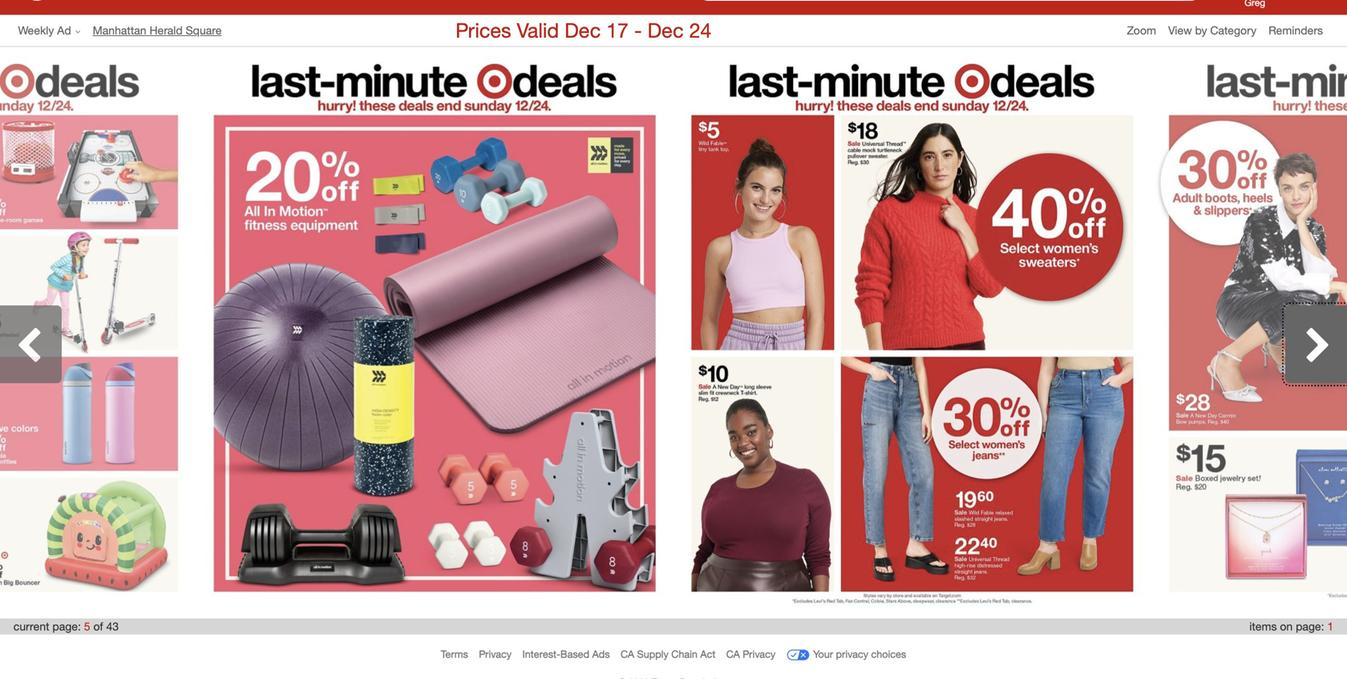 Task type: describe. For each thing, give the bounding box(es) containing it.
prices
[[456, 18, 511, 43]]

page 7 image
[[1151, 56, 1347, 610]]

interest-
[[523, 648, 561, 660]]

act
[[700, 648, 716, 660]]

zoom
[[1127, 23, 1156, 37]]

square
[[186, 23, 222, 37]]

1 privacy from the left
[[479, 648, 512, 660]]

17
[[606, 18, 629, 43]]

weekly ad
[[18, 23, 71, 37]]

on
[[1280, 620, 1293, 634]]

ccpa image
[[786, 643, 810, 667]]

-
[[634, 18, 642, 43]]

manhattan
[[93, 23, 146, 37]]

view by category link
[[1168, 23, 1269, 37]]

ca privacy link
[[726, 648, 776, 660]]

1 page: from the left
[[52, 620, 81, 634]]

43
[[106, 620, 119, 634]]

reminders link
[[1269, 22, 1335, 38]]

1 dec from the left
[[565, 18, 601, 43]]

choices
[[871, 648, 906, 660]]

view by category
[[1168, 23, 1257, 37]]

reminders
[[1269, 23, 1323, 37]]

ca supply chain act
[[621, 648, 716, 660]]

based
[[561, 648, 590, 660]]

your
[[813, 648, 833, 660]]

ads
[[592, 648, 610, 660]]

zoom-in element
[[1127, 23, 1156, 37]]



Task type: vqa. For each thing, say whether or not it's contained in the screenshot.
prices
yes



Task type: locate. For each thing, give the bounding box(es) containing it.
chain
[[671, 648, 698, 660]]

manhattan herald square link
[[93, 22, 234, 38]]

0 horizontal spatial privacy
[[479, 648, 512, 660]]

0 horizontal spatial page:
[[52, 620, 81, 634]]

herald
[[150, 23, 183, 37]]

dec right -
[[648, 18, 684, 43]]

view
[[1168, 23, 1192, 37]]

manhattan herald square
[[93, 23, 222, 37]]

by
[[1195, 23, 1207, 37]]

ca right act
[[726, 648, 740, 660]]

1
[[1328, 620, 1334, 634]]

2 dec from the left
[[648, 18, 684, 43]]

dec left the 17
[[565, 18, 601, 43]]

page:
[[52, 620, 81, 634], [1296, 620, 1325, 634]]

page: left 1
[[1296, 620, 1325, 634]]

Search Weekly Ad search field
[[693, 0, 1206, 2]]

0 horizontal spatial ca
[[621, 648, 634, 660]]

items
[[1250, 620, 1277, 634]]

category
[[1211, 23, 1257, 37]]

interest-based ads link
[[523, 648, 610, 660]]

ca for ca privacy
[[726, 648, 740, 660]]

page 5 image
[[196, 56, 674, 610]]

current page: 5 of 43
[[13, 620, 119, 634]]

supply
[[637, 648, 669, 660]]

page: left 5
[[52, 620, 81, 634]]

privacy right terms "link"
[[479, 648, 512, 660]]

0 horizontal spatial dec
[[565, 18, 601, 43]]

prices valid dec 17 - dec 24
[[456, 18, 712, 43]]

1 ca from the left
[[621, 648, 634, 660]]

2 privacy from the left
[[743, 648, 776, 660]]

terms link
[[441, 648, 468, 660]]

1 horizontal spatial page:
[[1296, 620, 1325, 634]]

valid
[[517, 18, 559, 43]]

page 4 image
[[0, 56, 196, 610]]

ca privacy
[[726, 648, 776, 660]]

items on page: 1
[[1250, 620, 1334, 634]]

current
[[13, 620, 49, 634]]

your privacy choices link
[[786, 643, 906, 667]]

2 ca from the left
[[726, 648, 740, 660]]

ca left supply in the bottom left of the page
[[621, 648, 634, 660]]

page 6 image
[[674, 56, 1151, 610]]

weekly
[[18, 23, 54, 37]]

privacy left ccpa image
[[743, 648, 776, 660]]

ad
[[57, 23, 71, 37]]

interest-based ads
[[523, 648, 610, 660]]

dec
[[565, 18, 601, 43], [648, 18, 684, 43]]

zoom link
[[1127, 22, 1168, 38]]

5
[[84, 620, 90, 634]]

terms
[[441, 648, 468, 660]]

2 page: from the left
[[1296, 620, 1325, 634]]

of
[[93, 620, 103, 634]]

your privacy choices
[[813, 648, 906, 660]]

1 horizontal spatial dec
[[648, 18, 684, 43]]

weekly ad link
[[18, 22, 93, 38]]

ca
[[621, 648, 634, 660], [726, 648, 740, 660]]

form
[[693, 0, 1206, 2]]

privacy link
[[479, 648, 512, 660]]

privacy
[[836, 648, 869, 660]]

1 horizontal spatial privacy
[[743, 648, 776, 660]]

privacy
[[479, 648, 512, 660], [743, 648, 776, 660]]

ca for ca supply chain act
[[621, 648, 634, 660]]

1 horizontal spatial ca
[[726, 648, 740, 660]]

ca supply chain act link
[[621, 648, 716, 660]]

24
[[689, 18, 712, 43]]



